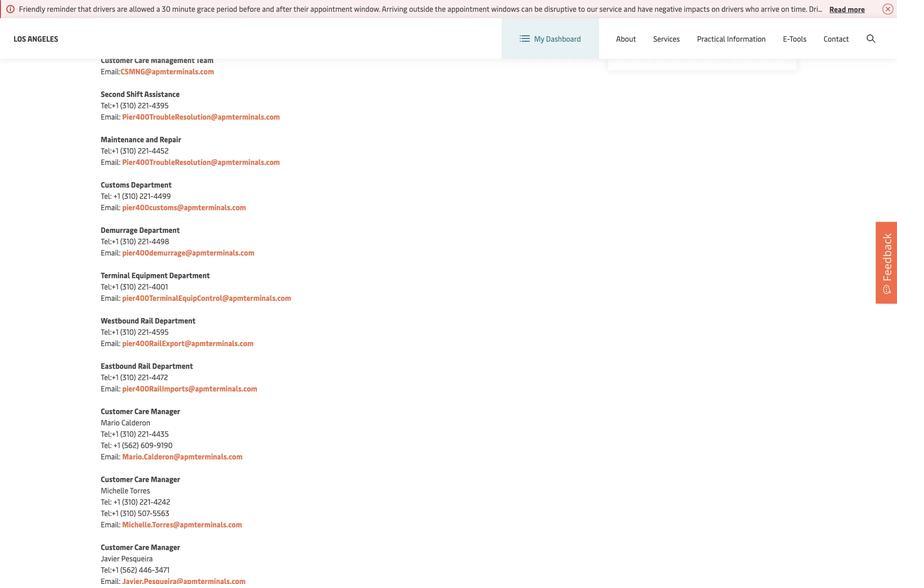Task type: vqa. For each thing, say whether or not it's contained in the screenshot.
Pier400TroubleResolution@apmterminals.com for Repair
yes



Task type: locate. For each thing, give the bounding box(es) containing it.
609-
[[141, 440, 157, 450]]

7 email: from the top
[[101, 338, 121, 348]]

4 +1 from the top
[[114, 497, 120, 507]]

that right reminder
[[78, 4, 91, 14]]

manager inside customer care manager mario calderon tel:+1 (310) 221-4435 tel: +1 (562) 609-9190 email: mario.calderon@apmterminals.com
[[151, 406, 180, 416]]

2 care from the top
[[134, 406, 149, 416]]

global menu
[[723, 27, 764, 36]]

tel: inside customs department tel: +1 (310) 221-4499 email: pier400customs@apmterminals.com
[[101, 191, 112, 201]]

care for torres
[[134, 474, 149, 484]]

tel:+1 down the terminal
[[101, 281, 119, 291]]

care
[[134, 55, 149, 65], [134, 406, 149, 416], [134, 474, 149, 484], [134, 542, 149, 552]]

(562) left 609- in the bottom left of the page
[[122, 440, 139, 450]]

0 horizontal spatial outside
[[410, 4, 434, 14]]

rail up 4595
[[141, 315, 153, 325]]

reminder
[[47, 4, 76, 14]]

2 pier400troubleresolution@apmterminals.com from the top
[[122, 157, 280, 167]]

about
[[617, 34, 637, 44]]

7 tel:+1 from the top
[[101, 429, 119, 439]]

3 +1 from the top
[[114, 440, 120, 450]]

(310) inside demurrage department tel:+1 (310) 221-4498 email: pier400demurrage@apmterminals.com
[[120, 236, 136, 246]]

+1 down michelle
[[114, 497, 120, 507]]

0 vertical spatial pier400troubleresolution@apmterminals.com link
[[122, 112, 280, 121]]

9 tel:+1 from the top
[[101, 565, 119, 575]]

1 +1 from the top
[[114, 21, 120, 31]]

care inside customer care manager mario calderon tel:+1 (310) 221-4435 tel: +1 (562) 609-9190 email: mario.calderon@apmterminals.com
[[134, 406, 149, 416]]

1 pier400troubleresolution@apmterminals.com from the top
[[122, 112, 280, 121]]

tel:+1 down the maintenance
[[101, 146, 119, 155]]

email: down the terminal
[[101, 293, 121, 303]]

department inside demurrage department tel:+1 (310) 221-4498 email: pier400demurrage@apmterminals.com
[[139, 225, 180, 235]]

1 vertical spatial (562)
[[120, 565, 137, 575]]

outside
[[410, 4, 434, 14], [870, 4, 894, 14]]

and up 4452
[[146, 134, 158, 144]]

pier400troubleresolution@apmterminals.com link down repair
[[122, 157, 280, 167]]

email: inside customer care manager michelle torres tel: +1 (310) 221-4242 tel:+1 (310) 507-5563 email: michelle.torres@apmterminals.com
[[101, 519, 121, 529]]

arrive right read at the top right of the page
[[850, 4, 868, 14]]

4435
[[152, 429, 169, 439]]

5 tel:+1 from the top
[[101, 327, 119, 337]]

pier400railimports@apmterminals.com
[[122, 383, 258, 393]]

email: inside customs department tel: +1 (310) 221-4499 email: pier400customs@apmterminals.com
[[101, 202, 121, 212]]

customer up mario
[[101, 406, 133, 416]]

csmng@apmterminals.com link
[[121, 66, 214, 76]]

department up 4497
[[125, 10, 166, 19]]

221- for second
[[138, 100, 152, 110]]

1 horizontal spatial arrive
[[850, 4, 868, 14]]

tel:
[[101, 21, 112, 31], [101, 191, 112, 201], [101, 440, 112, 450], [101, 497, 112, 507]]

customer for torres
[[101, 474, 133, 484]]

tel: down the export
[[101, 21, 112, 31]]

tel:+1 down javier
[[101, 565, 119, 575]]

email: inside customer care manager mario calderon tel:+1 (310) 221-4435 tel: +1 (562) 609-9190 email: mario.calderon@apmterminals.com
[[101, 451, 121, 461]]

the
[[435, 4, 446, 14]]

customs department tel: +1 (310) 221-4499 email: pier400customs@apmterminals.com
[[101, 180, 246, 212]]

tel: down customs
[[101, 191, 112, 201]]

before
[[239, 4, 261, 14]]

1 that from the left
[[78, 4, 91, 14]]

time.
[[792, 4, 808, 14]]

manager for calderon
[[151, 406, 180, 416]]

switch location button
[[628, 26, 694, 36]]

customer for calderon
[[101, 406, 133, 416]]

2 vertical spatial manager
[[151, 542, 180, 552]]

tel:+1 inside maintenance and repair tel:+1 (310) 221-4452 email: pier400troubleresolution@apmterminals.com
[[101, 146, 119, 155]]

michelle
[[101, 485, 128, 495]]

9 email: from the top
[[101, 451, 121, 461]]

demurrage
[[101, 225, 138, 235]]

pier400railimports@apmterminals.com link
[[122, 383, 258, 393]]

2 tel:+1 from the top
[[101, 146, 119, 155]]

0 vertical spatial rail
[[141, 315, 153, 325]]

tel:+1 down second
[[101, 100, 119, 110]]

care for calderon
[[134, 406, 149, 416]]

1 horizontal spatial on
[[782, 4, 790, 14]]

pier400troubleresolution@apmterminals.com up maintenance and repair tel:+1 (310) 221-4452 email: pier400troubleresolution@apmterminals.com
[[122, 112, 280, 121]]

services button
[[654, 18, 681, 59]]

0 vertical spatial pier400troubleresolution@apmterminals.com
[[122, 112, 280, 121]]

care for email:
[[134, 55, 149, 65]]

arrive right 'who'
[[762, 4, 780, 14]]

221- inside eastbound rail department tel:+1 (310) 221-4472 email: pier400railimports@apmterminals.com
[[138, 372, 152, 382]]

e-tools
[[784, 34, 807, 44]]

221- inside customs department tel: +1 (310) 221-4499 email: pier400customs@apmterminals.com
[[140, 191, 154, 201]]

department down pier400demurrage@apmterminals.com link
[[169, 270, 210, 280]]

3 email: from the top
[[101, 157, 121, 167]]

torres
[[130, 485, 150, 495]]

export department tel: +1 (310) 221-4497
[[101, 10, 170, 31]]

customer up michelle
[[101, 474, 133, 484]]

507-
[[138, 508, 153, 518]]

1 horizontal spatial outside
[[870, 4, 894, 14]]

221- for export
[[140, 21, 154, 31]]

who
[[746, 4, 760, 14]]

mario
[[101, 417, 120, 427]]

(310) down eastbound
[[120, 372, 136, 382]]

4 care from the top
[[134, 542, 149, 552]]

rail inside eastbound rail department tel:+1 (310) 221-4472 email: pier400railimports@apmterminals.com
[[138, 361, 151, 371]]

tel: down mario
[[101, 440, 112, 450]]

t
[[896, 4, 898, 14]]

(310) down westbound
[[120, 327, 136, 337]]

221- inside customer care manager mario calderon tel:+1 (310) 221-4435 tel: +1 (562) 609-9190 email: mario.calderon@apmterminals.com
[[138, 429, 152, 439]]

michelle.torres@apmterminals.com
[[122, 519, 242, 529]]

email: down second
[[101, 112, 121, 121]]

my dashboard
[[535, 34, 581, 44]]

tel:+1 down eastbound
[[101, 372, 119, 382]]

eastbound
[[101, 361, 137, 371]]

manager inside customer care manager javier pesqueira tel:+1 (562) 446-3471
[[151, 542, 180, 552]]

1 vertical spatial manager
[[151, 474, 180, 484]]

department up 4595
[[155, 315, 196, 325]]

customer inside customer care manager michelle torres tel: +1 (310) 221-4242 tel:+1 (310) 507-5563 email: michelle.torres@apmterminals.com
[[101, 474, 133, 484]]

4452
[[152, 146, 169, 155]]

tel:+1 down mario
[[101, 429, 119, 439]]

pier400troubleresolution@apmterminals.com link up maintenance and repair tel:+1 (310) 221-4452 email: pier400troubleresolution@apmterminals.com
[[122, 112, 280, 121]]

(310) down torres
[[122, 497, 138, 507]]

and inside maintenance and repair tel:+1 (310) 221-4452 email: pier400troubleresolution@apmterminals.com
[[146, 134, 158, 144]]

period
[[217, 4, 237, 14]]

manager
[[151, 406, 180, 416], [151, 474, 180, 484], [151, 542, 180, 552]]

(310) down the calderon
[[120, 429, 136, 439]]

dashboard
[[547, 34, 581, 44]]

and left have
[[624, 4, 636, 14]]

mario.calderon@apmterminals.com
[[122, 451, 243, 461]]

email: up customs
[[101, 157, 121, 167]]

0 horizontal spatial drivers
[[93, 4, 115, 14]]

2 tel: from the top
[[101, 191, 112, 201]]

3 manager from the top
[[151, 542, 180, 552]]

8 email: from the top
[[101, 383, 121, 393]]

email: down customs
[[101, 202, 121, 212]]

appointment
[[311, 4, 353, 14], [448, 4, 490, 14]]

customer inside customer care manager mario calderon tel:+1 (310) 221-4435 tel: +1 (562) 609-9190 email: mario.calderon@apmterminals.com
[[101, 406, 133, 416]]

(310) down demurrage
[[120, 236, 136, 246]]

global
[[723, 27, 744, 36]]

feedback button
[[877, 222, 898, 303]]

care up the calderon
[[134, 406, 149, 416]]

4497
[[154, 21, 170, 31]]

their
[[294, 4, 309, 14]]

manager up 4242
[[151, 474, 180, 484]]

outside left 't'
[[870, 4, 894, 14]]

that left more
[[834, 4, 848, 14]]

3 customer from the top
[[101, 474, 133, 484]]

tel:+1 inside terminal equipment department tel:+1 (310) 221-4001 email: pier400terminalequipcontrol@apmterminals.com
[[101, 281, 119, 291]]

my
[[535, 34, 545, 44]]

+1 inside customer care manager michelle torres tel: +1 (310) 221-4242 tel:+1 (310) 507-5563 email: michelle.torres@apmterminals.com
[[114, 497, 120, 507]]

221- inside terminal equipment department tel:+1 (310) 221-4001 email: pier400terminalequipcontrol@apmterminals.com
[[138, 281, 152, 291]]

rail right eastbound
[[138, 361, 151, 371]]

tel: down michelle
[[101, 497, 112, 507]]

department up the 4498
[[139, 225, 180, 235]]

0 horizontal spatial that
[[78, 4, 91, 14]]

customer inside customer care manager javier pesqueira tel:+1 (562) 446-3471
[[101, 542, 133, 552]]

+1 down the export
[[114, 21, 120, 31]]

0 vertical spatial (562)
[[122, 440, 139, 450]]

1 horizontal spatial appointment
[[448, 4, 490, 14]]

email: inside maintenance and repair tel:+1 (310) 221-4452 email: pier400troubleresolution@apmterminals.com
[[101, 157, 121, 167]]

(310) down are
[[122, 21, 138, 31]]

close alert image
[[883, 4, 894, 15]]

be
[[535, 4, 543, 14]]

services
[[654, 34, 681, 44]]

on left 'time.'
[[782, 4, 790, 14]]

tel:+1 down demurrage
[[101, 236, 119, 246]]

(310) down shift
[[120, 100, 136, 110]]

account
[[854, 27, 881, 36]]

on right impacts
[[712, 4, 720, 14]]

4 email: from the top
[[101, 202, 121, 212]]

e-
[[784, 34, 790, 44]]

1 vertical spatial pier400troubleresolution@apmterminals.com
[[122, 157, 280, 167]]

+1 inside customer care manager mario calderon tel:+1 (310) 221-4435 tel: +1 (562) 609-9190 email: mario.calderon@apmterminals.com
[[114, 440, 120, 450]]

tel:+1 down michelle
[[101, 508, 119, 518]]

drivers left are
[[93, 4, 115, 14]]

pier400railexport@apmterminals.com link
[[122, 338, 254, 348]]

tel: inside customer care manager michelle torres tel: +1 (310) 221-4242 tel:+1 (310) 507-5563 email: michelle.torres@apmterminals.com
[[101, 497, 112, 507]]

1 outside from the left
[[410, 4, 434, 14]]

221- inside second shift assistance tel:+1 (310) 221-4395 email: pier400troubleresolution@apmterminals.com
[[138, 100, 152, 110]]

221- inside export department tel: +1 (310) 221-4497
[[140, 21, 154, 31]]

appointment right the on the left of page
[[448, 4, 490, 14]]

2 +1 from the top
[[114, 191, 120, 201]]

3 care from the top
[[134, 474, 149, 484]]

are
[[117, 4, 127, 14]]

tel:+1 inside second shift assistance tel:+1 (310) 221-4395 email: pier400troubleresolution@apmterminals.com
[[101, 100, 119, 110]]

1 horizontal spatial that
[[834, 4, 848, 14]]

+1
[[114, 21, 120, 31], [114, 191, 120, 201], [114, 440, 120, 450], [114, 497, 120, 507]]

tel:+1 inside customer care manager javier pesqueira tel:+1 (562) 446-3471
[[101, 565, 119, 575]]

0 horizontal spatial arrive
[[762, 4, 780, 14]]

8 tel:+1 from the top
[[101, 508, 119, 518]]

email: inside customer care management team email: csmng@apmterminals.com
[[101, 66, 121, 76]]

friendly reminder that drivers are allowed a 30 minute grace period before and after their appointment window. arriving outside the appointment windows can be disruptive to our service and have negative impacts on drivers who arrive on time. drivers that arrive outside t
[[19, 4, 898, 14]]

email: up javier
[[101, 519, 121, 529]]

1 drivers from the left
[[93, 4, 115, 14]]

pier400troubleresolution@apmterminals.com down repair
[[122, 157, 280, 167]]

1 tel:+1 from the top
[[101, 100, 119, 110]]

customer up second
[[101, 55, 133, 65]]

(310) inside the westbound rail department tel:+1 (310) 221-4595 email: pier400railexport@apmterminals.com
[[120, 327, 136, 337]]

department up the 4499
[[131, 180, 172, 189]]

pier400troubleresolution@apmterminals.com link
[[122, 112, 280, 121], [122, 157, 280, 167]]

1 customer from the top
[[101, 55, 133, 65]]

3 tel: from the top
[[101, 440, 112, 450]]

221- for terminal
[[138, 281, 152, 291]]

care up torres
[[134, 474, 149, 484]]

2 email: from the top
[[101, 112, 121, 121]]

tel:+1 inside eastbound rail department tel:+1 (310) 221-4472 email: pier400railimports@apmterminals.com
[[101, 372, 119, 382]]

1 tel: from the top
[[101, 21, 112, 31]]

5 email: from the top
[[101, 247, 121, 257]]

team
[[196, 55, 214, 65]]

4 tel:+1 from the top
[[101, 281, 119, 291]]

customs
[[101, 180, 130, 189]]

care up pesqueira
[[134, 542, 149, 552]]

customer
[[101, 55, 133, 65], [101, 406, 133, 416], [101, 474, 133, 484], [101, 542, 133, 552]]

customer care manager mario calderon tel:+1 (310) 221-4435 tel: +1 (562) 609-9190 email: mario.calderon@apmterminals.com
[[101, 406, 243, 461]]

1 arrive from the left
[[762, 4, 780, 14]]

(310) inside maintenance and repair tel:+1 (310) 221-4452 email: pier400troubleresolution@apmterminals.com
[[120, 146, 136, 155]]

1 vertical spatial pier400troubleresolution@apmterminals.com link
[[122, 157, 280, 167]]

department
[[125, 10, 166, 19], [131, 180, 172, 189], [139, 225, 180, 235], [169, 270, 210, 280], [155, 315, 196, 325], [152, 361, 193, 371]]

2 drivers from the left
[[722, 4, 744, 14]]

email: inside eastbound rail department tel:+1 (310) 221-4472 email: pier400railimports@apmterminals.com
[[101, 383, 121, 393]]

(310) inside customs department tel: +1 (310) 221-4499 email: pier400customs@apmterminals.com
[[122, 191, 138, 201]]

1 vertical spatial rail
[[138, 361, 151, 371]]

manager inside customer care manager michelle torres tel: +1 (310) 221-4242 tel:+1 (310) 507-5563 email: michelle.torres@apmterminals.com
[[151, 474, 180, 484]]

customer for email:
[[101, 55, 133, 65]]

(310) inside terminal equipment department tel:+1 (310) 221-4001 email: pier400terminalequipcontrol@apmterminals.com
[[120, 281, 136, 291]]

care up csmng@apmterminals.com link in the left of the page
[[134, 55, 149, 65]]

customer up javier
[[101, 542, 133, 552]]

2 manager from the top
[[151, 474, 180, 484]]

4 tel: from the top
[[101, 497, 112, 507]]

appointment right their
[[311, 4, 353, 14]]

3 tel:+1 from the top
[[101, 236, 119, 246]]

6 email: from the top
[[101, 293, 121, 303]]

rail
[[141, 315, 153, 325], [138, 361, 151, 371]]

4 customer from the top
[[101, 542, 133, 552]]

0 horizontal spatial on
[[712, 4, 720, 14]]

drivers left 'who'
[[722, 4, 744, 14]]

1 care from the top
[[134, 55, 149, 65]]

0 vertical spatial manager
[[151, 406, 180, 416]]

1 email: from the top
[[101, 66, 121, 76]]

email:
[[101, 66, 121, 76], [101, 112, 121, 121], [101, 157, 121, 167], [101, 202, 121, 212], [101, 247, 121, 257], [101, 293, 121, 303], [101, 338, 121, 348], [101, 383, 121, 393], [101, 451, 121, 461], [101, 519, 121, 529]]

221- inside maintenance and repair tel:+1 (310) 221-4452 email: pier400troubleresolution@apmterminals.com
[[138, 146, 152, 155]]

0 horizontal spatial and
[[146, 134, 158, 144]]

maintenance
[[101, 134, 144, 144]]

practical
[[698, 34, 726, 44]]

10 email: from the top
[[101, 519, 121, 529]]

department up '4472'
[[152, 361, 193, 371]]

6 tel:+1 from the top
[[101, 372, 119, 382]]

outside left the on the left of page
[[410, 4, 434, 14]]

(562) down pesqueira
[[120, 565, 137, 575]]

care inside customer care manager javier pesqueira tel:+1 (562) 446-3471
[[134, 542, 149, 552]]

and left after
[[262, 4, 274, 14]]

practical information
[[698, 34, 767, 44]]

+1 down customs
[[114, 191, 120, 201]]

221- inside customer care manager michelle torres tel: +1 (310) 221-4242 tel:+1 (310) 507-5563 email: michelle.torres@apmterminals.com
[[140, 497, 154, 507]]

about button
[[617, 18, 637, 59]]

mario.calderon@apmterminals.com link
[[122, 451, 243, 461]]

(310) down the terminal
[[120, 281, 136, 291]]

221- inside the westbound rail department tel:+1 (310) 221-4595 email: pier400railexport@apmterminals.com
[[138, 327, 152, 337]]

email: down mario
[[101, 451, 121, 461]]

1 horizontal spatial drivers
[[722, 4, 744, 14]]

care inside customer care manager michelle torres tel: +1 (310) 221-4242 tel:+1 (310) 507-5563 email: michelle.torres@apmterminals.com
[[134, 474, 149, 484]]

manager up 3471
[[151, 542, 180, 552]]

+1 down mario
[[114, 440, 120, 450]]

email: down eastbound
[[101, 383, 121, 393]]

manager up 4435
[[151, 406, 180, 416]]

allowed
[[129, 4, 155, 14]]

information
[[728, 34, 767, 44]]

rail inside the westbound rail department tel:+1 (310) 221-4595 email: pier400railexport@apmterminals.com
[[141, 315, 153, 325]]

email: up second
[[101, 66, 121, 76]]

pier400troubleresolution@apmterminals.com inside second shift assistance tel:+1 (310) 221-4395 email: pier400troubleresolution@apmterminals.com
[[122, 112, 280, 121]]

manager for torres
[[151, 474, 180, 484]]

manager for pesqueira
[[151, 542, 180, 552]]

2 customer from the top
[[101, 406, 133, 416]]

+1 inside export department tel: +1 (310) 221-4497
[[114, 21, 120, 31]]

tel:+1
[[101, 100, 119, 110], [101, 146, 119, 155], [101, 236, 119, 246], [101, 281, 119, 291], [101, 327, 119, 337], [101, 372, 119, 382], [101, 429, 119, 439], [101, 508, 119, 518], [101, 565, 119, 575]]

los angeles
[[14, 33, 58, 43]]

pier400troubleresolution@apmterminals.com inside maintenance and repair tel:+1 (310) 221-4452 email: pier400troubleresolution@apmterminals.com
[[122, 157, 280, 167]]

email: up the terminal
[[101, 247, 121, 257]]

4499
[[154, 191, 171, 201]]

(310) down the maintenance
[[120, 146, 136, 155]]

1 manager from the top
[[151, 406, 180, 416]]

customer inside customer care management team email: csmng@apmterminals.com
[[101, 55, 133, 65]]

(310) down customs
[[122, 191, 138, 201]]

tel:+1 down westbound
[[101, 327, 119, 337]]

email: up eastbound
[[101, 338, 121, 348]]

location
[[666, 26, 694, 36]]

los angeles link
[[14, 33, 58, 44]]

0 horizontal spatial appointment
[[311, 4, 353, 14]]

care inside customer care management team email: csmng@apmterminals.com
[[134, 55, 149, 65]]

(562)
[[122, 440, 139, 450], [120, 565, 137, 575]]



Task type: describe. For each thing, give the bounding box(es) containing it.
export
[[101, 10, 124, 19]]

pier400terminalequipcontrol@apmterminals.com link
[[122, 293, 292, 303]]

management
[[151, 55, 195, 65]]

contact
[[825, 34, 850, 44]]

disruptive
[[545, 4, 577, 14]]

customer care manager javier pesqueira tel:+1 (562) 446-3471
[[101, 542, 180, 575]]

equipment
[[132, 270, 168, 280]]

email: inside the westbound rail department tel:+1 (310) 221-4595 email: pier400railexport@apmterminals.com
[[101, 338, 121, 348]]

1 on from the left
[[712, 4, 720, 14]]

(562) inside customer care manager javier pesqueira tel:+1 (562) 446-3471
[[120, 565, 137, 575]]

michelle.torres@apmterminals.com link
[[122, 519, 242, 529]]

global menu button
[[703, 18, 774, 45]]

2 arrive from the left
[[850, 4, 868, 14]]

care for pesqueira
[[134, 542, 149, 552]]

1 pier400troubleresolution@apmterminals.com link from the top
[[122, 112, 280, 121]]

email: inside terminal equipment department tel:+1 (310) 221-4001 email: pier400terminalequipcontrol@apmterminals.com
[[101, 293, 121, 303]]

have
[[638, 4, 653, 14]]

second
[[101, 89, 125, 99]]

221- for customs
[[140, 191, 154, 201]]

pier400customs@apmterminals.com
[[122, 202, 246, 212]]

read more button
[[830, 3, 866, 15]]

4472
[[152, 372, 168, 382]]

1 horizontal spatial and
[[262, 4, 274, 14]]

menu
[[746, 27, 764, 36]]

department inside export department tel: +1 (310) 221-4497
[[125, 10, 166, 19]]

2 that from the left
[[834, 4, 848, 14]]

department inside customs department tel: +1 (310) 221-4499 email: pier400customs@apmterminals.com
[[131, 180, 172, 189]]

+1 inside customs department tel: +1 (310) 221-4499 email: pier400customs@apmterminals.com
[[114, 191, 120, 201]]

negative
[[655, 4, 683, 14]]

221- for westbound
[[138, 327, 152, 337]]

446-
[[139, 565, 155, 575]]

(310) inside eastbound rail department tel:+1 (310) 221-4472 email: pier400railimports@apmterminals.com
[[120, 372, 136, 382]]

email: inside second shift assistance tel:+1 (310) 221-4395 email: pier400troubleresolution@apmterminals.com
[[101, 112, 121, 121]]

login
[[808, 27, 825, 36]]

login / create account
[[808, 27, 881, 36]]

department inside eastbound rail department tel:+1 (310) 221-4472 email: pier400railimports@apmterminals.com
[[152, 361, 193, 371]]

tel:+1 inside demurrage department tel:+1 (310) 221-4498 email: pier400demurrage@apmterminals.com
[[101, 236, 119, 246]]

javier
[[101, 553, 120, 563]]

login / create account link
[[791, 18, 881, 45]]

csmng@apmterminals.com
[[121, 66, 214, 76]]

30
[[162, 4, 171, 14]]

9190
[[157, 440, 173, 450]]

angeles
[[28, 33, 58, 43]]

terminal equipment department tel:+1 (310) 221-4001 email: pier400terminalequipcontrol@apmterminals.com
[[101, 270, 292, 303]]

my dashboard button
[[520, 18, 581, 59]]

a
[[156, 4, 160, 14]]

tools
[[790, 34, 807, 44]]

tel: inside customer care manager mario calderon tel:+1 (310) 221-4435 tel: +1 (562) 609-9190 email: mario.calderon@apmterminals.com
[[101, 440, 112, 450]]

customer for pesqueira
[[101, 542, 133, 552]]

maintenance and repair tel:+1 (310) 221-4452 email: pier400troubleresolution@apmterminals.com
[[101, 134, 280, 167]]

to
[[579, 4, 586, 14]]

our
[[587, 4, 598, 14]]

minute
[[172, 4, 195, 14]]

4001
[[152, 281, 168, 291]]

1 appointment from the left
[[311, 4, 353, 14]]

4395
[[152, 100, 169, 110]]

can
[[522, 4, 533, 14]]

department inside the westbound rail department tel:+1 (310) 221-4595 email: pier400railexport@apmterminals.com
[[155, 315, 196, 325]]

switch
[[643, 26, 664, 36]]

221- inside demurrage department tel:+1 (310) 221-4498 email: pier400demurrage@apmterminals.com
[[138, 236, 152, 246]]

read
[[830, 4, 847, 14]]

(310) inside export department tel: +1 (310) 221-4497
[[122, 21, 138, 31]]

tel:+1 inside customer care manager michelle torres tel: +1 (310) 221-4242 tel:+1 (310) 507-5563 email: michelle.torres@apmterminals.com
[[101, 508, 119, 518]]

feedback
[[880, 233, 895, 281]]

drivers
[[810, 4, 833, 14]]

terminal
[[101, 270, 130, 280]]

pier400demurrage@apmterminals.com
[[122, 247, 255, 257]]

2 outside from the left
[[870, 4, 894, 14]]

second shift assistance tel:+1 (310) 221-4395 email: pier400troubleresolution@apmterminals.com
[[101, 89, 280, 121]]

shift
[[127, 89, 143, 99]]

4498
[[152, 236, 169, 246]]

tel:+1 inside customer care manager mario calderon tel:+1 (310) 221-4435 tel: +1 (562) 609-9190 email: mario.calderon@apmterminals.com
[[101, 429, 119, 439]]

2 pier400troubleresolution@apmterminals.com link from the top
[[122, 157, 280, 167]]

friendly
[[19, 4, 45, 14]]

(310) inside second shift assistance tel:+1 (310) 221-4395 email: pier400troubleresolution@apmterminals.com
[[120, 100, 136, 110]]

4242
[[154, 497, 170, 507]]

impacts
[[685, 4, 710, 14]]

221- for eastbound
[[138, 372, 152, 382]]

(310) left 507-
[[120, 508, 136, 518]]

more
[[849, 4, 866, 14]]

tel:+1 inside the westbound rail department tel:+1 (310) 221-4595 email: pier400railexport@apmterminals.com
[[101, 327, 119, 337]]

2 appointment from the left
[[448, 4, 490, 14]]

grace
[[197, 4, 215, 14]]

practical information button
[[698, 18, 767, 59]]

pier400troubleresolution@apmterminals.com for assistance
[[122, 112, 280, 121]]

contact button
[[825, 18, 850, 59]]

(562) inside customer care manager mario calderon tel:+1 (310) 221-4435 tel: +1 (562) 609-9190 email: mario.calderon@apmterminals.com
[[122, 440, 139, 450]]

service
[[600, 4, 623, 14]]

tel: inside export department tel: +1 (310) 221-4497
[[101, 21, 112, 31]]

pier400troubleresolution@apmterminals.com for repair
[[122, 157, 280, 167]]

221- for maintenance
[[138, 146, 152, 155]]

(310) inside customer care manager mario calderon tel:+1 (310) 221-4435 tel: +1 (562) 609-9190 email: mario.calderon@apmterminals.com
[[120, 429, 136, 439]]

rail for 4595
[[141, 315, 153, 325]]

read more
[[830, 4, 866, 14]]

windows
[[492, 4, 520, 14]]

customer care management team email: csmng@apmterminals.com
[[101, 55, 214, 76]]

demurrage department tel:+1 (310) 221-4498 email: pier400demurrage@apmterminals.com
[[101, 225, 255, 257]]

repair
[[160, 134, 181, 144]]

window.
[[354, 4, 381, 14]]

department inside terminal equipment department tel:+1 (310) 221-4001 email: pier400terminalequipcontrol@apmterminals.com
[[169, 270, 210, 280]]

rail for 4472
[[138, 361, 151, 371]]

5563
[[153, 508, 169, 518]]

customer care manager michelle torres tel: +1 (310) 221-4242 tel:+1 (310) 507-5563 email: michelle.torres@apmterminals.com
[[101, 474, 242, 529]]

after
[[276, 4, 292, 14]]

pier400terminalequipcontrol@apmterminals.com
[[122, 293, 292, 303]]

email: inside demurrage department tel:+1 (310) 221-4498 email: pier400demurrage@apmterminals.com
[[101, 247, 121, 257]]

westbound rail department tel:+1 (310) 221-4595 email: pier400railexport@apmterminals.com
[[101, 315, 254, 348]]

arriving
[[382, 4, 408, 14]]

2 on from the left
[[782, 4, 790, 14]]

2 horizontal spatial and
[[624, 4, 636, 14]]

3471
[[155, 565, 170, 575]]

los
[[14, 33, 26, 43]]



